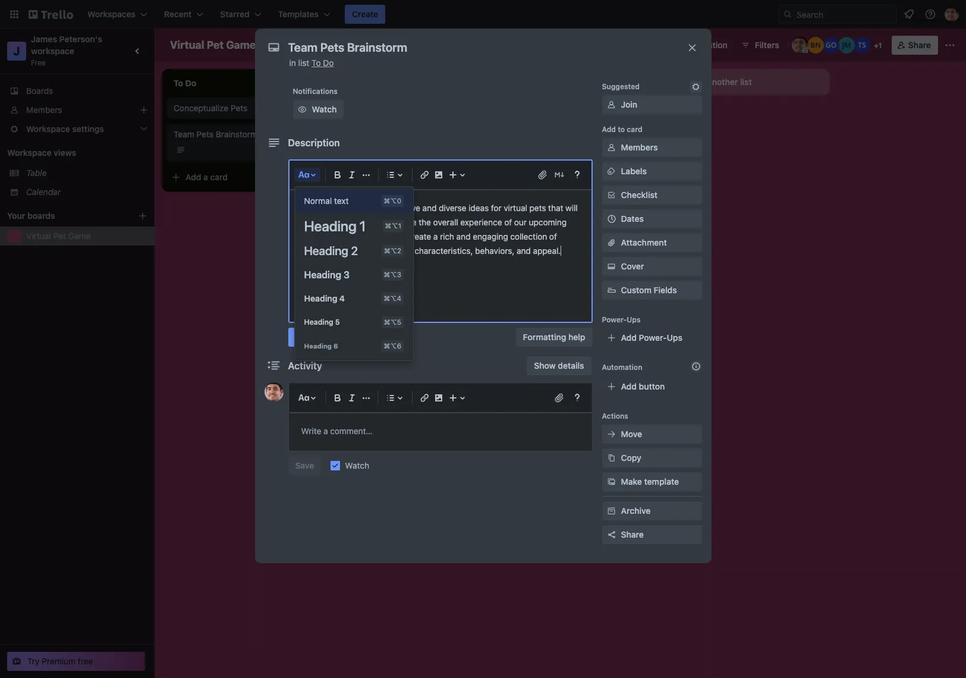 Task type: locate. For each thing, give the bounding box(es) containing it.
add inside add another list 'button'
[[690, 77, 706, 87]]

board link
[[388, 36, 439, 55]]

goal
[[318, 203, 334, 213]]

add
[[690, 77, 706, 87], [602, 125, 616, 134], [186, 172, 201, 182], [621, 333, 637, 343], [621, 381, 637, 392]]

1 horizontal spatial members
[[621, 142, 658, 152]]

0 vertical spatial card
[[627, 125, 643, 134]]

heading for heading 6
[[304, 342, 332, 350]]

editor toolbar toolbar for bold ⌘b image's save button
[[294, 389, 587, 408]]

virtual down captivate
[[301, 231, 325, 242]]

1 vertical spatial share button
[[602, 525, 702, 544]]

add left another
[[690, 77, 706, 87]]

link image for image related to lists image at the left
[[417, 391, 432, 405]]

workspace up the do
[[307, 40, 351, 50]]

1 vertical spatial power-
[[639, 333, 667, 343]]

0 vertical spatial pets
[[231, 103, 248, 113]]

1 vertical spatial pets
[[197, 129, 214, 139]]

list right in
[[298, 58, 310, 68]]

3 heading from the top
[[304, 270, 342, 280]]

list right another
[[741, 77, 753, 87]]

1 vertical spatial virtual pet game
[[26, 231, 91, 241]]

sm image down notifications
[[297, 104, 309, 115]]

members link down 'boards'
[[0, 101, 155, 120]]

1 inside group
[[360, 218, 366, 234]]

game left star or unstar board image
[[226, 39, 256, 51]]

sm image for archive
[[606, 505, 618, 517]]

image image up diverse
[[432, 168, 446, 182]]

1 vertical spatial james peterson (jamespeterson93) image
[[792, 37, 809, 54]]

a inside button
[[204, 172, 208, 182]]

pet
[[327, 231, 340, 242]]

main content area, start typing to enter text. text field for image related to lists image at the left
[[301, 424, 580, 439]]

0 horizontal spatial share button
[[602, 525, 702, 544]]

main content area, start typing to enter text. text field for image related to lists icon
[[301, 201, 580, 258]]

workspace up table
[[7, 148, 52, 158]]

sm image for copy
[[606, 452, 618, 464]]

workspace
[[31, 46, 74, 56]]

for
[[491, 203, 502, 213]]

add down power-ups
[[621, 333, 637, 343]]

1 for heading 1
[[360, 218, 366, 234]]

0 horizontal spatial workspace
[[7, 148, 52, 158]]

a left rich at the left
[[434, 231, 438, 242]]

ups down fields
[[667, 333, 683, 343]]

open information menu image
[[925, 8, 937, 20]]

2 link image from the top
[[417, 391, 432, 405]]

2 save from the top
[[295, 461, 314, 471]]

conceptualize pets link
[[174, 102, 312, 114]]

Main content area, start typing to enter text. text field
[[301, 201, 580, 258], [301, 424, 580, 439]]

1 vertical spatial ups
[[667, 333, 683, 343]]

0 horizontal spatial watch
[[312, 104, 337, 114]]

0 horizontal spatial automation
[[602, 363, 643, 372]]

pets right team
[[197, 129, 214, 139]]

sm image inside move link
[[606, 428, 618, 440]]

2 vertical spatial to
[[398, 231, 405, 242]]

custom fields
[[621, 285, 678, 295]]

1 horizontal spatial virtual pet game
[[170, 39, 256, 51]]

add inside "add a card" button
[[186, 172, 201, 182]]

members link
[[0, 101, 155, 120], [602, 138, 702, 157]]

sm image inside "labels" 'link'
[[606, 165, 618, 177]]

1 vertical spatial a
[[434, 231, 438, 242]]

0 horizontal spatial attach and insert link image
[[537, 169, 549, 181]]

members link up "labels" 'link'
[[602, 138, 702, 157]]

open help dialog image down details
[[570, 391, 585, 405]]

automation up 'add another list' on the right top of the page
[[683, 40, 728, 50]]

ups up 'add power-ups'
[[627, 315, 641, 324]]

heading 5
[[304, 318, 340, 327]]

italic ⌘i image
[[345, 168, 359, 182], [345, 391, 359, 405]]

filters button
[[738, 36, 783, 55]]

of
[[505, 217, 512, 227], [550, 231, 557, 242]]

sm image for checklist
[[606, 189, 618, 201]]

bold ⌘b image
[[331, 168, 345, 182]]

of down "upcoming"
[[550, 231, 557, 242]]

sm image inside the join link
[[606, 99, 618, 111]]

0 vertical spatial watch
[[312, 104, 337, 114]]

1 right tara schultz (taraschultz7) icon
[[879, 41, 883, 50]]

1 vertical spatial open help dialog image
[[570, 391, 585, 405]]

share left show menu icon
[[909, 40, 932, 50]]

1 vertical spatial 1
[[360, 218, 366, 234]]

1 vertical spatial pet
[[53, 231, 66, 241]]

1 horizontal spatial workspace
[[307, 40, 351, 50]]

board
[[408, 40, 431, 50]]

text styles image
[[297, 168, 311, 182]]

sm image
[[691, 81, 702, 93], [297, 104, 309, 115], [606, 189, 618, 201], [606, 261, 618, 273], [606, 452, 618, 464], [606, 476, 618, 488]]

attach and insert link image down show details link
[[554, 392, 566, 404]]

add power-ups
[[621, 333, 683, 343]]

1 main content area, start typing to enter text. text field from the top
[[301, 201, 580, 258]]

search image
[[784, 10, 793, 19]]

link image right lists icon
[[417, 168, 432, 182]]

game down your boards with 1 items "element"
[[68, 231, 91, 241]]

None text field
[[282, 37, 675, 58]]

pet inside 'link'
[[53, 231, 66, 241]]

heading for heading 4
[[304, 293, 338, 303]]

2 save button from the top
[[288, 456, 321, 475]]

views
[[54, 148, 76, 158]]

+ 1
[[875, 41, 883, 50]]

james peterson (jamespeterson93) image left text styles icon
[[264, 383, 284, 402]]

link image right lists image at the left
[[417, 391, 432, 405]]

team
[[174, 129, 194, 139]]

2 heading from the top
[[304, 244, 349, 258]]

workspace for workspace visible
[[307, 40, 351, 50]]

virtual inside board name text field
[[170, 39, 204, 51]]

0 vertical spatial 1
[[879, 41, 883, 50]]

show menu image
[[945, 39, 957, 51]]

workspace visible
[[307, 40, 378, 50]]

save button for bold ⌘b icon
[[288, 328, 321, 347]]

text styles image
[[297, 391, 311, 405]]

1 horizontal spatial share
[[909, 40, 932, 50]]

card inside button
[[210, 172, 228, 182]]

0 vertical spatial save
[[295, 332, 314, 342]]

4 heading from the top
[[304, 293, 338, 303]]

add down team
[[186, 172, 201, 182]]

to right aim
[[398, 231, 405, 242]]

2 open help dialog image from the top
[[570, 391, 585, 405]]

1 link image from the top
[[417, 168, 432, 182]]

1 vertical spatial link image
[[417, 391, 432, 405]]

0 vertical spatial members
[[26, 105, 62, 115]]

0 vertical spatial attach and insert link image
[[537, 169, 549, 181]]

share button down archive link
[[602, 525, 702, 544]]

0 horizontal spatial 1
[[360, 218, 366, 234]]

1 vertical spatial members
[[621, 142, 658, 152]]

sm image left copy
[[606, 452, 618, 464]]

to right "is"
[[344, 203, 352, 213]]

1 vertical spatial editor toolbar toolbar
[[294, 389, 587, 408]]

james
[[31, 34, 57, 44]]

members up labels
[[621, 142, 658, 152]]

2 vertical spatial james peterson (jamespeterson93) image
[[264, 383, 284, 402]]

sm image inside copy link
[[606, 452, 618, 464]]

1 left we on the left of the page
[[360, 218, 366, 234]]

heading down pet
[[304, 244, 349, 258]]

free
[[78, 656, 93, 666]]

0 vertical spatial virtual
[[170, 39, 204, 51]]

attach and insert link image left view markdown icon
[[537, 169, 549, 181]]

1 vertical spatial save button
[[288, 456, 321, 475]]

move link
[[602, 425, 702, 444]]

0 vertical spatial ups
[[627, 315, 641, 324]]

automation up add button
[[602, 363, 643, 372]]

1 horizontal spatial ups
[[667, 333, 683, 343]]

james peterson (jamespeterson93) image right open information menu icon
[[945, 7, 960, 21]]

add board image
[[138, 211, 148, 221]]

image image for lists icon
[[432, 168, 446, 182]]

text
[[334, 196, 349, 206]]

heading 2
[[304, 244, 358, 258]]

3
[[344, 270, 350, 280]]

james peterson (jamespeterson93) image left gary orlando (garyorlando) image on the right top of the page
[[792, 37, 809, 54]]

editor toolbar toolbar containing heading 1
[[294, 165, 587, 361]]

0 vertical spatial automation
[[683, 40, 728, 50]]

6
[[334, 342, 338, 350]]

1 vertical spatial to
[[344, 203, 352, 213]]

add inside add button button
[[621, 381, 637, 392]]

lists image
[[383, 391, 398, 405]]

share button down 0 notifications icon
[[892, 36, 939, 55]]

2 main content area, start typing to enter text. text field from the top
[[301, 424, 580, 439]]

1 open help dialog image from the top
[[570, 168, 585, 182]]

add for add a card
[[186, 172, 201, 182]]

1
[[879, 41, 883, 50], [360, 218, 366, 234]]

a down team pets brainstorm
[[204, 172, 208, 182]]

attach and insert link image
[[537, 169, 549, 181], [554, 392, 566, 404]]

0 vertical spatial save button
[[288, 328, 321, 347]]

1 heading from the top
[[304, 218, 357, 234]]

power-
[[602, 315, 627, 324], [639, 333, 667, 343]]

sm image left make
[[606, 476, 618, 488]]

make template link
[[602, 472, 702, 491]]

create
[[407, 231, 431, 242]]

link image
[[417, 168, 432, 182], [417, 391, 432, 405]]

0 vertical spatial main content area, start typing to enter text. text field
[[301, 201, 580, 258]]

1 save from the top
[[295, 332, 314, 342]]

0 vertical spatial of
[[505, 217, 512, 227]]

sm image inside watch button
[[297, 104, 309, 115]]

sm image inside cover link
[[606, 261, 618, 273]]

0 horizontal spatial members link
[[0, 101, 155, 120]]

6 heading from the top
[[304, 342, 332, 350]]

power- down power-ups
[[639, 333, 667, 343]]

1 horizontal spatial virtual
[[170, 39, 204, 51]]

1 horizontal spatial game
[[226, 39, 256, 51]]

add button button
[[602, 377, 702, 396]]

pet down your boards with 1 items "element"
[[53, 231, 66, 241]]

attach and insert link image for view markdown icon
[[537, 169, 549, 181]]

add another list button
[[669, 69, 831, 95]]

open help dialog image
[[570, 168, 585, 182], [570, 391, 585, 405]]

of left our
[[505, 217, 512, 227]]

ups
[[627, 315, 641, 324], [667, 333, 683, 343]]

automation
[[683, 40, 728, 50], [602, 363, 643, 372]]

1 horizontal spatial of
[[550, 231, 557, 242]]

0 vertical spatial to
[[618, 125, 625, 134]]

formatting
[[523, 332, 567, 342]]

0 vertical spatial italic ⌘i image
[[345, 168, 359, 182]]

0 horizontal spatial game
[[68, 231, 91, 241]]

image image right lists image at the left
[[432, 391, 446, 405]]

add inside add power-ups 'link'
[[621, 333, 637, 343]]

free
[[31, 58, 46, 67]]

sm image for move
[[606, 428, 618, 440]]

heading left 5 on the top left of the page
[[304, 318, 334, 327]]

open help dialog image right view markdown icon
[[570, 168, 585, 182]]

2 horizontal spatial to
[[618, 125, 625, 134]]

0 vertical spatial members link
[[0, 101, 155, 120]]

and right rich at the left
[[457, 231, 471, 242]]

save button
[[288, 328, 321, 347], [288, 456, 321, 475]]

to down join
[[618, 125, 625, 134]]

1 vertical spatial attach and insert link image
[[554, 392, 566, 404]]

create button
[[345, 5, 386, 24]]

show details
[[535, 361, 585, 371]]

heading left 6
[[304, 342, 332, 350]]

save
[[295, 332, 314, 342], [295, 461, 314, 471]]

0 vertical spatial share
[[909, 40, 932, 50]]

heading left 4
[[304, 293, 338, 303]]

generate
[[354, 203, 388, 213]]

heading 4
[[304, 293, 345, 303]]

2 italic ⌘i image from the top
[[345, 391, 359, 405]]

1 vertical spatial card
[[210, 172, 228, 182]]

1 horizontal spatial automation
[[683, 40, 728, 50]]

1 horizontal spatial power-
[[639, 333, 667, 343]]

italic ⌘i image left lists image at the left
[[345, 391, 359, 405]]

card for add to card
[[627, 125, 643, 134]]

0 horizontal spatial james peterson (jamespeterson93) image
[[264, 383, 284, 402]]

your boards
[[7, 211, 55, 221]]

0 vertical spatial editor toolbar toolbar
[[294, 165, 587, 361]]

heading up heading 4
[[304, 270, 342, 280]]

sm image inside archive link
[[606, 505, 618, 517]]

sm image for make template
[[606, 476, 618, 488]]

pet
[[207, 39, 224, 51], [53, 231, 66, 241]]

will
[[566, 203, 578, 213]]

ben nelson (bennelson96) image
[[808, 37, 825, 54]]

4
[[340, 293, 345, 303]]

0 vertical spatial virtual pet game
[[170, 39, 256, 51]]

peterson's
[[59, 34, 102, 44]]

members
[[26, 105, 62, 115], [621, 142, 658, 152]]

workspace
[[307, 40, 351, 50], [7, 148, 52, 158]]

create
[[352, 9, 379, 19]]

1 horizontal spatial list
[[741, 77, 753, 87]]

1 vertical spatial watch
[[345, 461, 370, 471]]

italic ⌘i image up text
[[345, 168, 359, 182]]

0 vertical spatial share button
[[892, 36, 939, 55]]

1 vertical spatial of
[[550, 231, 557, 242]]

+
[[875, 41, 879, 50]]

add left button
[[621, 381, 637, 392]]

and up we on the left of the page
[[368, 217, 382, 227]]

0 vertical spatial power-
[[602, 315, 627, 324]]

share down archive
[[621, 530, 644, 540]]

virtual pet game
[[170, 39, 256, 51], [26, 231, 91, 241]]

image image
[[432, 168, 446, 182], [432, 391, 446, 405]]

members for the bottommost members link
[[621, 142, 658, 152]]

list
[[298, 58, 310, 68], [741, 77, 753, 87]]

add for add power-ups
[[621, 333, 637, 343]]

the
[[419, 217, 431, 227]]

workspace inside workspace visible button
[[307, 40, 351, 50]]

join
[[621, 99, 638, 109]]

members down 'boards'
[[26, 105, 62, 115]]

join link
[[602, 95, 702, 114]]

heading for heading 5
[[304, 318, 334, 327]]

editor toolbar toolbar
[[294, 165, 587, 361], [294, 389, 587, 408]]

that
[[549, 203, 564, 213]]

0 horizontal spatial pet
[[53, 231, 66, 241]]

power- down custom
[[602, 315, 627, 324]]

add down suggested
[[602, 125, 616, 134]]

create from template… image
[[305, 173, 314, 182]]

james peterson (jamespeterson93) image
[[945, 7, 960, 21], [792, 37, 809, 54], [264, 383, 284, 402]]

image image for lists image at the left
[[432, 391, 446, 405]]

game inside 'link'
[[68, 231, 91, 241]]

2 horizontal spatial james peterson (jamespeterson93) image
[[945, 7, 960, 21]]

sm image left cover
[[606, 261, 618, 273]]

1 editor toolbar toolbar from the top
[[294, 165, 587, 361]]

pet left star or unstar board image
[[207, 39, 224, 51]]

sm image
[[666, 36, 683, 52], [606, 99, 618, 111], [606, 142, 618, 154], [606, 165, 618, 177], [606, 428, 618, 440], [606, 505, 618, 517]]

1 horizontal spatial pets
[[231, 103, 248, 113]]

try premium free button
[[7, 652, 145, 671]]

1 horizontal spatial a
[[434, 231, 438, 242]]

0 horizontal spatial virtual
[[26, 231, 51, 241]]

5 heading from the top
[[304, 318, 334, 327]]

main content area, start typing to enter text. text field containing our goal is to generate creative and diverse ideas for virtual pets that will captivate players and enhance the overall experience of our upcoming virtual pet game. we aim to create a rich and engaging collection of virtual pets, each with unique characteristics, behaviors, and appeal.
[[301, 201, 580, 258]]

sm image for suggested
[[691, 81, 702, 93]]

heading down goal
[[304, 218, 357, 234]]

is
[[336, 203, 342, 213]]

sm image left checklist
[[606, 189, 618, 201]]

1 image image from the top
[[432, 168, 446, 182]]

labels link
[[602, 162, 702, 181]]

1 horizontal spatial watch
[[345, 461, 370, 471]]

1 vertical spatial automation
[[602, 363, 643, 372]]

cover link
[[602, 257, 702, 276]]

0 horizontal spatial virtual pet game
[[26, 231, 91, 241]]

sm image inside make template link
[[606, 476, 618, 488]]

card down create from template… icon
[[627, 125, 643, 134]]

sm image left another
[[691, 81, 702, 93]]

ideas
[[469, 203, 489, 213]]

pets for team
[[197, 129, 214, 139]]

primary element
[[0, 0, 967, 29]]

diverse
[[439, 203, 467, 213]]

brainstorm
[[216, 129, 258, 139]]

2 editor toolbar toolbar from the top
[[294, 389, 587, 408]]

card down team pets brainstorm
[[210, 172, 228, 182]]

sm image for join
[[606, 99, 618, 111]]

pets up brainstorm
[[231, 103, 248, 113]]

virtual left pets,
[[301, 246, 325, 256]]

0 vertical spatial link image
[[417, 168, 432, 182]]

0 vertical spatial list
[[298, 58, 310, 68]]

1 horizontal spatial pet
[[207, 39, 224, 51]]

unique
[[387, 246, 413, 256]]

1 vertical spatial italic ⌘i image
[[345, 391, 359, 405]]

1 vertical spatial image image
[[432, 391, 446, 405]]

team pets brainstorm
[[174, 129, 258, 139]]

1 horizontal spatial members link
[[602, 138, 702, 157]]

1 vertical spatial workspace
[[7, 148, 52, 158]]

card for add a card
[[210, 172, 228, 182]]

0 vertical spatial pet
[[207, 39, 224, 51]]

0 vertical spatial a
[[204, 172, 208, 182]]

0 vertical spatial open help dialog image
[[570, 168, 585, 182]]

archive link
[[602, 502, 702, 521]]

1 vertical spatial virtual
[[26, 231, 51, 241]]

sm image for members
[[606, 142, 618, 154]]

1 vertical spatial main content area, start typing to enter text. text field
[[301, 424, 580, 439]]

2 image image from the top
[[432, 391, 446, 405]]

0 vertical spatial image image
[[432, 168, 446, 182]]

sm image for labels
[[606, 165, 618, 177]]

1 horizontal spatial 1
[[879, 41, 883, 50]]

sm image inside checklist link
[[606, 189, 618, 201]]

sm image inside automation button
[[666, 36, 683, 52]]

1 save button from the top
[[288, 328, 321, 347]]

0 horizontal spatial a
[[204, 172, 208, 182]]

0 vertical spatial workspace
[[307, 40, 351, 50]]

bold ⌘b image
[[331, 391, 345, 405]]

Board name text field
[[164, 36, 262, 55]]

1 vertical spatial game
[[68, 231, 91, 241]]

1 horizontal spatial card
[[627, 125, 643, 134]]

1 italic ⌘i image from the top
[[345, 168, 359, 182]]

upcoming
[[529, 217, 567, 227]]

with
[[369, 246, 385, 256]]

sm image for automation
[[666, 36, 683, 52]]

virtual up our
[[504, 203, 528, 213]]

1 vertical spatial save
[[295, 461, 314, 471]]

5
[[335, 318, 340, 327]]

add button
[[621, 381, 665, 392]]

share button
[[892, 36, 939, 55], [602, 525, 702, 544]]

card
[[627, 125, 643, 134], [210, 172, 228, 182]]



Task type: describe. For each thing, give the bounding box(es) containing it.
add a card button
[[167, 168, 300, 187]]

enhance
[[384, 217, 417, 227]]

show details link
[[527, 356, 592, 375]]

more formatting image
[[359, 391, 373, 405]]

move
[[621, 429, 643, 439]]

1 vertical spatial members link
[[602, 138, 702, 157]]

engaging
[[473, 231, 508, 242]]

details
[[558, 361, 585, 371]]

power- inside 'link'
[[639, 333, 667, 343]]

custom fields button
[[602, 284, 702, 296]]

checklist link
[[602, 186, 702, 205]]

workspace for workspace views
[[7, 148, 52, 158]]

to do link
[[312, 58, 334, 68]]

share for rightmost share button
[[909, 40, 932, 50]]

another
[[708, 77, 739, 87]]

add a card
[[186, 172, 228, 182]]

⌘⌥3
[[384, 271, 402, 278]]

add for add to card
[[602, 125, 616, 134]]

our goal is to generate creative and diverse ideas for virtual pets that will captivate players and enhance the overall experience of our upcoming virtual pet game. we aim to create a rich and engaging collection of virtual pets, each with unique characteristics, behaviors, and appeal.
[[301, 203, 580, 256]]

0 horizontal spatial list
[[298, 58, 310, 68]]

template
[[645, 477, 680, 487]]

a inside our goal is to generate creative and diverse ideas for virtual pets that will captivate players and enhance the overall experience of our upcoming virtual pet game. we aim to create a rich and engaging collection of virtual pets, each with unique characteristics, behaviors, and appeal.
[[434, 231, 438, 242]]

game inside board name text field
[[226, 39, 256, 51]]

copy link
[[602, 449, 702, 468]]

pet inside board name text field
[[207, 39, 224, 51]]

add for add button
[[621, 381, 637, 392]]

1 horizontal spatial to
[[398, 231, 405, 242]]

0 vertical spatial james peterson (jamespeterson93) image
[[945, 7, 960, 21]]

italic ⌘i image for bold ⌘b image
[[345, 391, 359, 405]]

premium
[[42, 656, 76, 666]]

j
[[13, 44, 20, 58]]

fields
[[654, 285, 678, 295]]

1 for + 1
[[879, 41, 883, 50]]

0 horizontal spatial to
[[344, 203, 352, 213]]

heading for heading 1
[[304, 218, 357, 234]]

cancel button
[[325, 328, 366, 347]]

virtual pet game inside 'link'
[[26, 231, 91, 241]]

lists image
[[383, 168, 398, 182]]

in
[[289, 58, 296, 68]]

0 vertical spatial virtual
[[504, 203, 528, 213]]

copy
[[621, 453, 642, 463]]

add power-ups link
[[602, 328, 702, 347]]

ups inside add power-ups 'link'
[[667, 333, 683, 343]]

virtual inside 'link'
[[26, 231, 51, 241]]

1 vertical spatial virtual
[[301, 231, 325, 242]]

0 horizontal spatial ups
[[627, 315, 641, 324]]

0 horizontal spatial of
[[505, 217, 512, 227]]

visible
[[353, 40, 378, 50]]

save button for bold ⌘b image
[[288, 456, 321, 475]]

members for members link to the left
[[26, 105, 62, 115]]

⌘⌥2
[[384, 247, 402, 255]]

add for add another list
[[690, 77, 706, 87]]

create from template… image
[[643, 108, 652, 118]]

table link
[[26, 167, 148, 179]]

make template
[[621, 477, 680, 487]]

normal
[[304, 196, 332, 206]]

0 notifications image
[[903, 7, 917, 21]]

virtual pet game link
[[26, 230, 148, 242]]

try premium free
[[27, 656, 93, 666]]

filters
[[756, 40, 780, 50]]

more formatting image
[[359, 168, 373, 182]]

normal text
[[304, 196, 349, 206]]

sm image for watch
[[297, 104, 309, 115]]

appeal.
[[533, 246, 561, 256]]

pets,
[[327, 246, 346, 256]]

your
[[7, 211, 25, 221]]

2 vertical spatial virtual
[[301, 246, 325, 256]]

tara schultz (taraschultz7) image
[[854, 37, 871, 54]]

to
[[312, 58, 321, 68]]

heading for heading 3
[[304, 270, 342, 280]]

⌘⌥0
[[384, 197, 402, 205]]

heading 1 group
[[295, 189, 414, 358]]

workspace visible button
[[286, 36, 386, 55]]

players
[[339, 217, 366, 227]]

and up the
[[423, 203, 437, 213]]

share for bottommost share button
[[621, 530, 644, 540]]

attach and insert link image for 2nd open help dialog image from the top
[[554, 392, 566, 404]]

0 horizontal spatial power-
[[602, 315, 627, 324]]

game.
[[342, 231, 365, 242]]

calendar
[[26, 187, 61, 197]]

Search field
[[793, 5, 897, 23]]

dates
[[621, 214, 644, 224]]

show
[[535, 361, 556, 371]]

james peterson's workspace free
[[31, 34, 104, 67]]

and down collection
[[517, 246, 531, 256]]

formatting help
[[523, 332, 586, 342]]

dates button
[[602, 209, 702, 228]]

calendar link
[[26, 186, 148, 198]]

creative
[[390, 203, 421, 213]]

attachment button
[[602, 233, 702, 252]]

watch inside button
[[312, 104, 337, 114]]

conceptualize pets
[[174, 103, 248, 113]]

notifications
[[293, 87, 338, 96]]

your boards with 1 items element
[[7, 209, 120, 223]]

each
[[348, 246, 367, 256]]

overall
[[434, 217, 459, 227]]

description
[[288, 137, 340, 148]]

star or unstar board image
[[269, 40, 279, 50]]

help
[[569, 332, 586, 342]]

actions
[[602, 412, 629, 421]]

heading for heading 2
[[304, 244, 349, 258]]

jeremy miller (jeremymiller198) image
[[839, 37, 855, 54]]

sm image for cover
[[606, 261, 618, 273]]

collection
[[511, 231, 548, 242]]

⌘⌥1
[[385, 222, 402, 230]]

save for bold ⌘b icon save button
[[295, 332, 314, 342]]

gary orlando (garyorlando) image
[[823, 37, 840, 54]]

in list to do
[[289, 58, 334, 68]]

boards link
[[0, 82, 155, 101]]

characteristics,
[[415, 246, 473, 256]]

virtual pet game inside board name text field
[[170, 39, 256, 51]]

list inside 'button'
[[741, 77, 753, 87]]

attachment
[[621, 237, 667, 248]]

power-ups
[[602, 315, 641, 324]]

labels
[[621, 166, 647, 176]]

try
[[27, 656, 40, 666]]

j link
[[7, 42, 26, 61]]

rich
[[440, 231, 455, 242]]

save for bold ⌘b image's save button
[[295, 461, 314, 471]]

add to card
[[602, 125, 643, 134]]

pets
[[530, 203, 546, 213]]

1 horizontal spatial share button
[[892, 36, 939, 55]]

automation inside button
[[683, 40, 728, 50]]

automation button
[[666, 36, 735, 55]]

link image for image related to lists icon
[[417, 168, 432, 182]]

italic ⌘i image for bold ⌘b icon
[[345, 168, 359, 182]]

cancel
[[332, 332, 359, 342]]

we
[[367, 231, 380, 242]]

formatting help link
[[516, 328, 593, 347]]

cover
[[621, 261, 645, 271]]

archive
[[621, 506, 651, 516]]

editor toolbar toolbar for bold ⌘b icon save button
[[294, 165, 587, 361]]

add another list
[[690, 77, 753, 87]]

1 horizontal spatial james peterson (jamespeterson93) image
[[792, 37, 809, 54]]

view markdown image
[[554, 169, 566, 181]]

pets for conceptualize
[[231, 103, 248, 113]]

do
[[323, 58, 334, 68]]



Task type: vqa. For each thing, say whether or not it's contained in the screenshot.
behaviors,
yes



